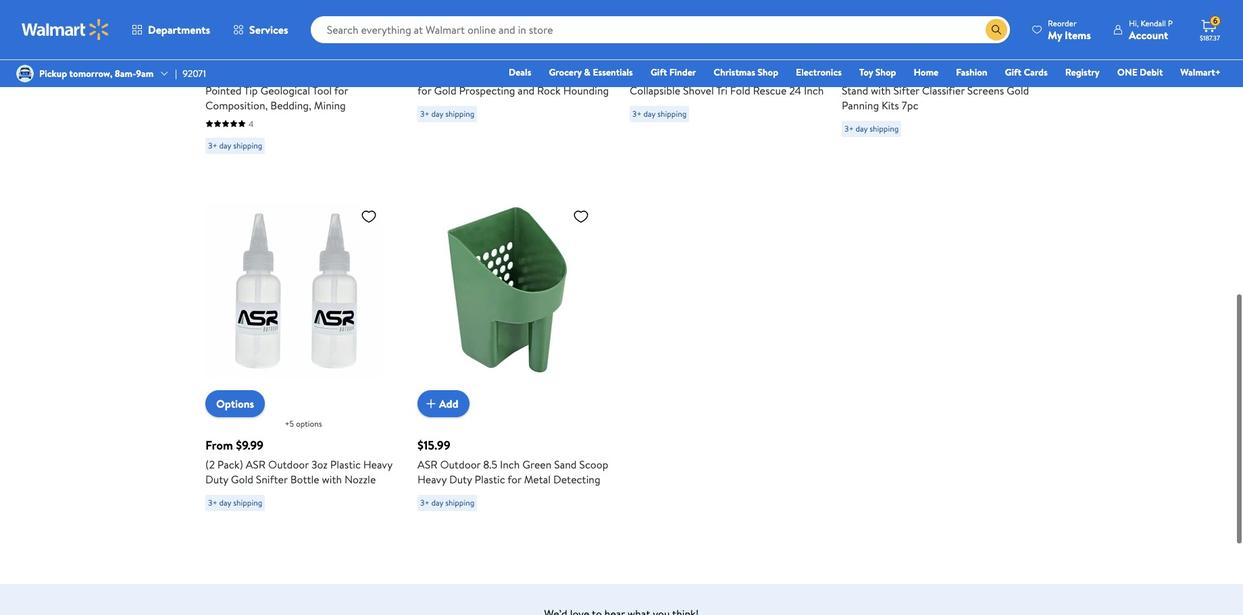 Task type: describe. For each thing, give the bounding box(es) containing it.
4
[[249, 118, 254, 130]]

plastic inside "from $9.99 (2 pack) asr outdoor 3oz plastic heavy duty gold snifter bottle with nozzle"
[[330, 457, 361, 472]]

11"
[[322, 68, 333, 83]]

&
[[584, 66, 591, 79]]

outdoor for $15.99
[[440, 457, 481, 472]]

add button for $24.99
[[630, 1, 682, 28]]

shipping for from
[[233, 497, 262, 509]]

24
[[790, 83, 802, 98]]

kits
[[882, 98, 899, 113]]

asr for $24.99
[[630, 68, 650, 83]]

3+ day shipping for $69.99
[[420, 108, 475, 119]]

6
[[1214, 15, 1218, 26]]

one debit
[[1118, 66, 1163, 79]]

1 $24.99 group from the left
[[205, 0, 401, 159]]

shop for christmas shop
[[758, 66, 779, 79]]

collapsible inside $24.99 asr outdoor emergency survival collapsible shovel tri fold rescue 24 inch
[[630, 83, 681, 98]]

registry link
[[1060, 65, 1106, 80]]

home
[[914, 66, 939, 79]]

nozzle
[[345, 472, 376, 487]]

options
[[216, 397, 254, 411]]

shipping for $69.99
[[446, 108, 475, 119]]

electronics
[[796, 66, 842, 79]]

3+ day shipping for from
[[208, 497, 262, 509]]

duty for from
[[205, 472, 228, 487]]

options +5 options
[[216, 397, 322, 430]]

toy shop link
[[854, 65, 903, 80]]

outdoor for $69.99
[[440, 68, 481, 83]]

rock inside the $69.99 asr outdoor two tone nylon tote bag for gold prospecting and rock hounding
[[537, 83, 561, 98]]

Walmart Site-Wide search field
[[311, 16, 1010, 43]]

(2
[[205, 457, 215, 472]]

inch inside $15.99 asr outdoor 8.5 inch green sand scoop heavy duty plastic for metal detecting
[[500, 457, 520, 472]]

rescue
[[753, 83, 787, 98]]

christmas shop
[[714, 66, 779, 79]]

add button for $54.99
[[842, 1, 894, 28]]

add for $24.99
[[652, 7, 671, 22]]

3+ for from $9.99
[[208, 497, 217, 509]]

pickup
[[39, 67, 67, 80]]

$9.99
[[236, 437, 264, 454]]

asr inside "from $9.99 (2 pack) asr outdoor 3oz plastic heavy duty gold snifter bottle with nozzle"
[[246, 457, 266, 472]]

shipping for $54.99
[[870, 123, 899, 134]]

pointed
[[205, 83, 242, 98]]

$69.99 asr outdoor two tone nylon tote bag for gold prospecting and rock hounding
[[418, 48, 609, 98]]

departments button
[[120, 14, 222, 46]]

+5
[[285, 418, 294, 430]]

detecting
[[553, 472, 601, 487]]

heavy for asr
[[418, 472, 447, 487]]

$15.99
[[418, 437, 451, 454]]

tip
[[244, 83, 258, 98]]

walmart+ link
[[1175, 65, 1227, 80]]

grocery & essentials link
[[543, 65, 639, 80]]

asr for $54.99
[[842, 68, 862, 83]]

tote
[[559, 68, 579, 83]]

grocery & essentials
[[549, 66, 633, 79]]

gold inside "from $9.99 (2 pack) asr outdoor 3oz plastic heavy duty gold snifter bottle with nozzle"
[[231, 472, 253, 487]]

$54.99 asr outdoor 10l collapsible bucket and stand with sifter classifier screens gold panning kits 7pc
[[842, 48, 1031, 113]]

gift finder link
[[645, 65, 702, 80]]

hounding
[[563, 83, 609, 98]]

from
[[205, 437, 233, 454]]

tri
[[717, 83, 728, 98]]

outdoor for $54.99
[[865, 68, 905, 83]]

add for $54.99
[[864, 7, 883, 22]]

20oz
[[205, 68, 228, 83]]

add to cart image for $54.99
[[848, 7, 864, 23]]

christmas
[[714, 66, 756, 79]]

account
[[1129, 27, 1169, 42]]

gift cards
[[1005, 66, 1048, 79]]

add to cart image for $69.99
[[423, 7, 439, 23]]

add for $69.99
[[439, 7, 459, 22]]

shop for toy shop
[[876, 66, 897, 79]]

stand
[[842, 83, 869, 98]]

plastic inside $15.99 asr outdoor 8.5 inch green sand scoop heavy duty plastic for metal detecting
[[475, 472, 505, 487]]

3+ down composition, at top left
[[208, 140, 217, 151]]

items
[[1065, 27, 1091, 42]]

hi,
[[1129, 17, 1139, 29]]

pick
[[257, 68, 276, 83]]

92071
[[183, 67, 206, 80]]

3+ for $69.99
[[420, 108, 430, 119]]

$54.99 group
[[842, 0, 1038, 159]]

mining
[[314, 98, 346, 113]]

$24.99 asr outdoor emergency survival collapsible shovel tri fold rescue 24 inch
[[630, 48, 824, 98]]

options
[[296, 418, 322, 430]]

3+ day shipping for $15.99
[[420, 497, 475, 509]]

home link
[[908, 65, 945, 80]]

for inside the $69.99 asr outdoor two tone nylon tote bag for gold prospecting and rock hounding
[[418, 83, 432, 98]]

sand
[[554, 457, 577, 472]]

nylon
[[529, 68, 557, 83]]

add to cart image
[[211, 7, 227, 23]]

bucket
[[979, 68, 1012, 83]]

add button inside $15.99 group
[[418, 390, 469, 418]]

grocery
[[549, 66, 582, 79]]

collapsible inside $54.99 asr outdoor 10l collapsible bucket and stand with sifter classifier screens gold panning kits 7pc
[[926, 68, 977, 83]]

3+ day shipping for $54.99
[[845, 123, 899, 134]]

and inside $54.99 asr outdoor 10l collapsible bucket and stand with sifter classifier screens gold panning kits 7pc
[[1014, 68, 1031, 83]]

finder
[[670, 66, 696, 79]]

geological
[[260, 83, 310, 98]]

fashion
[[956, 66, 988, 79]]

tone
[[504, 68, 526, 83]]

inch inside $24.99 asr outdoor emergency survival collapsible shovel tri fold rescue 24 inch
[[804, 83, 824, 98]]

add button for $69.99
[[418, 1, 469, 28]]

essentials
[[593, 66, 633, 79]]

for for $24.99
[[334, 83, 348, 98]]

day down composition, at top left
[[219, 140, 231, 151]]

pickup tomorrow, 8am-9am
[[39, 67, 154, 80]]

gold inside the $69.99 asr outdoor two tone nylon tote bag for gold prospecting and rock hounding
[[434, 83, 457, 98]]



Task type: vqa. For each thing, say whether or not it's contained in the screenshot.
OUTDOOR within $24.99 ASR Outdoor Emergency Survival Collapsible Shovel Tri Fold Rescue 24 Inch
yes



Task type: locate. For each thing, give the bounding box(es) containing it.
asr down $9.99
[[246, 457, 266, 472]]

options link
[[205, 390, 265, 418]]

$15.99 asr outdoor 8.5 inch green sand scoop heavy duty plastic for metal detecting
[[418, 437, 609, 487]]

3+ day shipping down 4
[[208, 140, 262, 151]]

prospecting inside the $69.99 asr outdoor two tone nylon tote bag for gold prospecting and rock hounding
[[459, 83, 515, 98]]

$54.99
[[842, 48, 878, 65]]

add to cart image
[[423, 7, 439, 23], [635, 7, 652, 23], [848, 7, 864, 23], [423, 396, 439, 412]]

1 vertical spatial with
[[322, 472, 342, 487]]

7pc
[[902, 98, 919, 113]]

bag
[[582, 68, 600, 83]]

shovel
[[683, 83, 714, 98]]

add up gift finder link
[[652, 7, 671, 22]]

gift left finder
[[651, 66, 667, 79]]

add to cart image up $15.99
[[423, 396, 439, 412]]

for inside $24.99 20oz rock pick hammer 11" prospecting pointed tip geological tool for composition, bedding, mining
[[334, 83, 348, 98]]

day down pack)
[[219, 497, 231, 509]]

plastic left the metal
[[475, 472, 505, 487]]

1 horizontal spatial heavy
[[418, 472, 447, 487]]

1 horizontal spatial prospecting
[[459, 83, 515, 98]]

3+ down (2
[[208, 497, 217, 509]]

$24.99 group
[[205, 0, 401, 159], [630, 0, 826, 159]]

outdoor inside $24.99 asr outdoor emergency survival collapsible shovel tri fold rescue 24 inch
[[652, 68, 693, 83]]

asr inside $15.99 asr outdoor 8.5 inch green sand scoop heavy duty plastic for metal detecting
[[418, 457, 438, 472]]

add button
[[205, 1, 257, 28], [418, 1, 469, 28], [630, 1, 682, 28], [842, 1, 894, 28], [418, 390, 469, 418]]

add up $54.99 at the top right of page
[[864, 7, 883, 22]]

3oz
[[312, 457, 328, 472]]

shipping inside from $9.99 group
[[233, 497, 262, 509]]

outdoor for $24.99
[[652, 68, 693, 83]]

and inside the $69.99 asr outdoor two tone nylon tote bag for gold prospecting and rock hounding
[[518, 83, 535, 98]]

add to cart image inside $54.99 group
[[848, 7, 864, 23]]

2 $24.99 group from the left
[[630, 0, 826, 159]]

shipping down snifter
[[233, 497, 262, 509]]

outdoor up kits in the right top of the page
[[865, 68, 905, 83]]

scoop
[[579, 457, 609, 472]]

bottle
[[290, 472, 320, 487]]

0 horizontal spatial duty
[[205, 472, 228, 487]]

add up $15.99
[[439, 396, 459, 411]]

day inside the $69.99 group
[[432, 108, 444, 119]]

0 vertical spatial inch
[[804, 83, 824, 98]]

gift for gift finder
[[651, 66, 667, 79]]

1 horizontal spatial collapsible
[[926, 68, 977, 83]]

asr for $69.99
[[418, 68, 438, 83]]

hammer
[[279, 68, 320, 83]]

heavy for $9.99
[[363, 457, 393, 472]]

0 horizontal spatial collapsible
[[630, 83, 681, 98]]

$24.99 for $24.99 asr outdoor emergency survival collapsible shovel tri fold rescue 24 inch
[[630, 48, 666, 65]]

outdoor inside "from $9.99 (2 pack) asr outdoor 3oz plastic heavy duty gold snifter bottle with nozzle"
[[268, 457, 309, 472]]

2 gift from the left
[[1005, 66, 1022, 79]]

day for $15.99
[[432, 497, 444, 509]]

10l
[[908, 68, 923, 83]]

asr down $69.99
[[418, 68, 438, 83]]

$24.99 up 20oz
[[205, 48, 241, 65]]

8am-
[[115, 67, 136, 80]]

walmart image
[[22, 19, 109, 41]]

0 horizontal spatial rock
[[231, 68, 254, 83]]

composition,
[[205, 98, 268, 113]]

1 horizontal spatial $24.99
[[630, 48, 666, 65]]

3+
[[420, 108, 430, 119], [633, 108, 642, 119], [845, 123, 854, 134], [208, 140, 217, 151], [208, 497, 217, 509], [420, 497, 430, 509]]

from $9.99 (2 pack) asr outdoor 3oz plastic heavy duty gold snifter bottle with nozzle
[[205, 437, 393, 487]]

and
[[1014, 68, 1031, 83], [518, 83, 535, 98]]

pack)
[[218, 457, 243, 472]]

2 shop from the left
[[876, 66, 897, 79]]

0 horizontal spatial prospecting
[[335, 68, 392, 83]]

duty inside "from $9.99 (2 pack) asr outdoor 3oz plastic heavy duty gold snifter bottle with nozzle"
[[205, 472, 228, 487]]

gold
[[434, 83, 457, 98], [1007, 83, 1030, 98], [231, 472, 253, 487]]

from $9.99 group
[[205, 176, 401, 517]]

electronics link
[[790, 65, 848, 80]]

fold
[[730, 83, 751, 98]]

shipping down 4
[[233, 140, 262, 151]]

outdoor left 8.5
[[440, 457, 481, 472]]

debit
[[1140, 66, 1163, 79]]

plastic right 3oz
[[330, 457, 361, 472]]

sifter
[[894, 83, 920, 98]]

shop right toy
[[876, 66, 897, 79]]

$24.99 inside $24.99 asr outdoor emergency survival collapsible shovel tri fold rescue 24 inch
[[630, 48, 666, 65]]

outdoor left 3oz
[[268, 457, 309, 472]]

heavy inside "from $9.99 (2 pack) asr outdoor 3oz plastic heavy duty gold snifter bottle with nozzle"
[[363, 457, 393, 472]]

day for $24.99
[[644, 108, 656, 119]]

3+ day shipping down pack)
[[208, 497, 262, 509]]

outdoor inside the $69.99 asr outdoor two tone nylon tote bag for gold prospecting and rock hounding
[[440, 68, 481, 83]]

3+ for $24.99
[[633, 108, 642, 119]]

day for $54.99
[[856, 123, 868, 134]]

3+ day shipping down gift finder link
[[633, 108, 687, 119]]

reorder my items
[[1048, 17, 1091, 42]]

my
[[1048, 27, 1063, 42]]

and down deals link
[[518, 83, 535, 98]]

3+ day shipping down $69.99
[[420, 108, 475, 119]]

add inside $15.99 group
[[439, 396, 459, 411]]

2 duty from the left
[[449, 472, 472, 487]]

shipping for $15.99
[[446, 497, 475, 509]]

day inside from $9.99 group
[[219, 497, 231, 509]]

3+ inside $15.99 group
[[420, 497, 430, 509]]

outdoor
[[440, 68, 481, 83], [652, 68, 693, 83], [865, 68, 905, 83], [268, 457, 309, 472], [440, 457, 481, 472]]

day inside $54.99 group
[[856, 123, 868, 134]]

1 horizontal spatial $24.99 group
[[630, 0, 826, 159]]

one debit link
[[1112, 65, 1169, 80]]

outdoor inside $54.99 asr outdoor 10l collapsible bucket and stand with sifter classifier screens gold panning kits 7pc
[[865, 68, 905, 83]]

2 $24.99 from the left
[[630, 48, 666, 65]]

2 horizontal spatial gold
[[1007, 83, 1030, 98]]

 image
[[16, 65, 34, 82]]

walmart+
[[1181, 66, 1221, 79]]

$15.99 group
[[418, 176, 614, 517]]

add up 20oz
[[227, 7, 246, 22]]

prospecting right '11"'
[[335, 68, 392, 83]]

prospecting down deals
[[459, 83, 515, 98]]

asr inside $24.99 asr outdoor emergency survival collapsible shovel tri fold rescue 24 inch
[[630, 68, 650, 83]]

kendall
[[1141, 17, 1167, 29]]

add to cart image up $69.99
[[423, 7, 439, 23]]

for right tool
[[334, 83, 348, 98]]

3+ day shipping down panning
[[845, 123, 899, 134]]

3+ down $69.99
[[420, 108, 430, 119]]

prospecting inside $24.99 20oz rock pick hammer 11" prospecting pointed tip geological tool for composition, bedding, mining
[[335, 68, 392, 83]]

for for $15.99
[[508, 472, 522, 487]]

shipping inside $54.99 group
[[870, 123, 899, 134]]

heavy down $15.99
[[418, 472, 447, 487]]

christmas shop link
[[708, 65, 785, 80]]

add button inside $54.99 group
[[842, 1, 894, 28]]

0 horizontal spatial $24.99 group
[[205, 0, 401, 159]]

1 gift from the left
[[651, 66, 667, 79]]

$187.37
[[1200, 33, 1221, 43]]

deals link
[[503, 65, 538, 80]]

1 horizontal spatial gift
[[1005, 66, 1022, 79]]

outdoor down search search box
[[652, 68, 693, 83]]

asr inside $54.99 asr outdoor 10l collapsible bucket and stand with sifter classifier screens gold panning kits 7pc
[[842, 68, 862, 83]]

day down $15.99
[[432, 497, 444, 509]]

heavy inside $15.99 asr outdoor 8.5 inch green sand scoop heavy duty plastic for metal detecting
[[418, 472, 447, 487]]

shipping down kits in the right top of the page
[[870, 123, 899, 134]]

asr outdoor 8.5 inch green sand scoop heavy duty plastic for metal detecting image
[[418, 203, 595, 380]]

p
[[1168, 17, 1173, 29]]

add to cart image inside the $69.99 group
[[423, 7, 439, 23]]

3+ day shipping down $15.99
[[420, 497, 475, 509]]

3+ inside from $9.99 group
[[208, 497, 217, 509]]

asr
[[418, 68, 438, 83], [630, 68, 650, 83], [842, 68, 862, 83], [246, 457, 266, 472], [418, 457, 438, 472]]

asr left gift finder
[[630, 68, 650, 83]]

3+ day shipping inside $54.99 group
[[845, 123, 899, 134]]

one
[[1118, 66, 1138, 79]]

gold down $69.99
[[434, 83, 457, 98]]

add to cart image up $54.99 at the top right of page
[[848, 7, 864, 23]]

gold inside $54.99 asr outdoor 10l collapsible bucket and stand with sifter classifier screens gold panning kits 7pc
[[1007, 83, 1030, 98]]

tomorrow,
[[69, 67, 113, 80]]

add inside $54.99 group
[[864, 7, 883, 22]]

bedding,
[[271, 98, 312, 113]]

| 92071
[[175, 67, 206, 80]]

services
[[249, 22, 288, 37]]

duty left 8.5
[[449, 472, 472, 487]]

0 vertical spatial with
[[871, 83, 891, 98]]

rock inside $24.99 20oz rock pick hammer 11" prospecting pointed tip geological tool for composition, bedding, mining
[[231, 68, 254, 83]]

metal
[[524, 472, 551, 487]]

prospecting
[[335, 68, 392, 83], [459, 83, 515, 98]]

search icon image
[[992, 24, 1002, 35]]

day inside $15.99 group
[[432, 497, 444, 509]]

day down gift finder link
[[644, 108, 656, 119]]

shipping inside the $69.99 group
[[446, 108, 475, 119]]

0 horizontal spatial with
[[322, 472, 342, 487]]

add inside the $69.99 group
[[439, 7, 459, 22]]

shipping inside $15.99 group
[[446, 497, 475, 509]]

toy
[[860, 66, 873, 79]]

shipping for $24.99
[[658, 108, 687, 119]]

gold down gift cards link on the top of the page
[[1007, 83, 1030, 98]]

add to cart image up gift finder link
[[635, 7, 652, 23]]

1 horizontal spatial rock
[[537, 83, 561, 98]]

3+ inside the $69.99 group
[[420, 108, 430, 119]]

1 horizontal spatial for
[[418, 83, 432, 98]]

3+ day shipping inside $15.99 group
[[420, 497, 475, 509]]

snifter
[[256, 472, 288, 487]]

and right the bucket
[[1014, 68, 1031, 83]]

3+ day shipping inside from $9.99 group
[[208, 497, 262, 509]]

3+ day shipping inside the $69.99 group
[[420, 108, 475, 119]]

$24.99 20oz rock pick hammer 11" prospecting pointed tip geological tool for composition, bedding, mining
[[205, 48, 392, 113]]

registry
[[1066, 66, 1100, 79]]

heavy right 3oz
[[363, 457, 393, 472]]

with
[[871, 83, 891, 98], [322, 472, 342, 487]]

hi, kendall p account
[[1129, 17, 1173, 42]]

0 horizontal spatial inch
[[500, 457, 520, 472]]

gift inside gift finder link
[[651, 66, 667, 79]]

with inside "from $9.99 (2 pack) asr outdoor 3oz plastic heavy duty gold snifter bottle with nozzle"
[[322, 472, 342, 487]]

gold left snifter
[[231, 472, 253, 487]]

3+ down panning
[[845, 123, 854, 134]]

3+ for $54.99
[[845, 123, 854, 134]]

Search search field
[[311, 16, 1010, 43]]

|
[[175, 67, 177, 80]]

inch right 8.5
[[500, 457, 520, 472]]

day
[[432, 108, 444, 119], [644, 108, 656, 119], [856, 123, 868, 134], [219, 140, 231, 151], [219, 497, 231, 509], [432, 497, 444, 509]]

6 $187.37
[[1200, 15, 1221, 43]]

$69.99
[[418, 48, 452, 65]]

rock
[[231, 68, 254, 83], [537, 83, 561, 98]]

gift for gift cards
[[1005, 66, 1022, 79]]

$69.99 group
[[418, 0, 614, 159]]

classifier
[[922, 83, 965, 98]]

day for $69.99
[[432, 108, 444, 119]]

day down $69.99
[[432, 108, 444, 119]]

shipping down $15.99
[[446, 497, 475, 509]]

1 horizontal spatial duty
[[449, 472, 472, 487]]

asr down $54.99 at the top right of page
[[842, 68, 862, 83]]

$24.99 for $24.99 20oz rock pick hammer 11" prospecting pointed tip geological tool for composition, bedding, mining
[[205, 48, 241, 65]]

shipping down $69.99
[[446, 108, 475, 119]]

gift left cards at the top right of the page
[[1005, 66, 1022, 79]]

for down $69.99
[[418, 83, 432, 98]]

two
[[483, 68, 501, 83]]

rock left "pick"
[[231, 68, 254, 83]]

services button
[[222, 14, 300, 46]]

3+ day shipping for $24.99
[[633, 108, 687, 119]]

duty down from
[[205, 472, 228, 487]]

0 horizontal spatial gold
[[231, 472, 253, 487]]

asr down $15.99
[[418, 457, 438, 472]]

$24.99 down walmart site-wide search field
[[630, 48, 666, 65]]

outdoor left two
[[440, 68, 481, 83]]

gift cards link
[[999, 65, 1054, 80]]

asr inside the $69.99 asr outdoor two tone nylon tote bag for gold prospecting and rock hounding
[[418, 68, 438, 83]]

1 horizontal spatial gold
[[434, 83, 457, 98]]

reorder
[[1048, 17, 1077, 29]]

3+ inside $54.99 group
[[845, 123, 854, 134]]

add up $69.99
[[439, 7, 459, 22]]

1 horizontal spatial plastic
[[475, 472, 505, 487]]

inch right the 24
[[804, 83, 824, 98]]

0 horizontal spatial $24.99
[[205, 48, 241, 65]]

1 vertical spatial inch
[[500, 457, 520, 472]]

1 duty from the left
[[205, 472, 228, 487]]

(2 pack) asr outdoor 3oz plastic heavy duty gold snifter bottle with nozzle image
[[205, 203, 383, 380]]

add to favorites list, asr outdoor 8.5 inch green sand scoop heavy duty plastic for metal detecting image
[[573, 208, 589, 225]]

1 horizontal spatial and
[[1014, 68, 1031, 83]]

0 horizontal spatial and
[[518, 83, 535, 98]]

gift finder
[[651, 66, 696, 79]]

$24.99 inside $24.99 20oz rock pick hammer 11" prospecting pointed tip geological tool for composition, bedding, mining
[[205, 48, 241, 65]]

duty inside $15.99 asr outdoor 8.5 inch green sand scoop heavy duty plastic for metal detecting
[[449, 472, 472, 487]]

gift inside gift cards link
[[1005, 66, 1022, 79]]

1 horizontal spatial shop
[[876, 66, 897, 79]]

3+ down $15.99
[[420, 497, 430, 509]]

0 horizontal spatial plastic
[[330, 457, 361, 472]]

gift
[[651, 66, 667, 79], [1005, 66, 1022, 79]]

add button inside the $69.99 group
[[418, 1, 469, 28]]

departments
[[148, 22, 210, 37]]

3+ for $15.99
[[420, 497, 430, 509]]

8.5
[[483, 457, 498, 472]]

cards
[[1024, 66, 1048, 79]]

rock down grocery
[[537, 83, 561, 98]]

1 $24.99 from the left
[[205, 48, 241, 65]]

9am
[[136, 67, 154, 80]]

for inside $15.99 asr outdoor 8.5 inch green sand scoop heavy duty plastic for metal detecting
[[508, 472, 522, 487]]

0 horizontal spatial for
[[334, 83, 348, 98]]

with inside $54.99 asr outdoor 10l collapsible bucket and stand with sifter classifier screens gold panning kits 7pc
[[871, 83, 891, 98]]

shop up rescue
[[758, 66, 779, 79]]

with down toy shop
[[871, 83, 891, 98]]

day down panning
[[856, 123, 868, 134]]

toy shop
[[860, 66, 897, 79]]

green
[[523, 457, 552, 472]]

add to favorites list, (2 pack) asr outdoor 3oz plastic heavy duty gold snifter bottle with nozzle image
[[361, 208, 377, 225]]

1 horizontal spatial inch
[[804, 83, 824, 98]]

0 horizontal spatial shop
[[758, 66, 779, 79]]

add
[[227, 7, 246, 22], [439, 7, 459, 22], [652, 7, 671, 22], [864, 7, 883, 22], [439, 396, 459, 411]]

for left the metal
[[508, 472, 522, 487]]

0 horizontal spatial gift
[[651, 66, 667, 79]]

shipping
[[446, 108, 475, 119], [658, 108, 687, 119], [870, 123, 899, 134], [233, 140, 262, 151], [233, 497, 262, 509], [446, 497, 475, 509]]

fashion link
[[950, 65, 994, 80]]

1 shop from the left
[[758, 66, 779, 79]]

3+ down essentials
[[633, 108, 642, 119]]

day for from
[[219, 497, 231, 509]]

2 horizontal spatial for
[[508, 472, 522, 487]]

1 horizontal spatial with
[[871, 83, 891, 98]]

asr for $15.99
[[418, 457, 438, 472]]

0 horizontal spatial heavy
[[363, 457, 393, 472]]

shipping down shovel on the top right of page
[[658, 108, 687, 119]]

deals
[[509, 66, 532, 79]]

with right bottle
[[322, 472, 342, 487]]

duty for $15.99
[[449, 472, 472, 487]]

outdoor inside $15.99 asr outdoor 8.5 inch green sand scoop heavy duty plastic for metal detecting
[[440, 457, 481, 472]]

add to cart image for $24.99
[[635, 7, 652, 23]]



